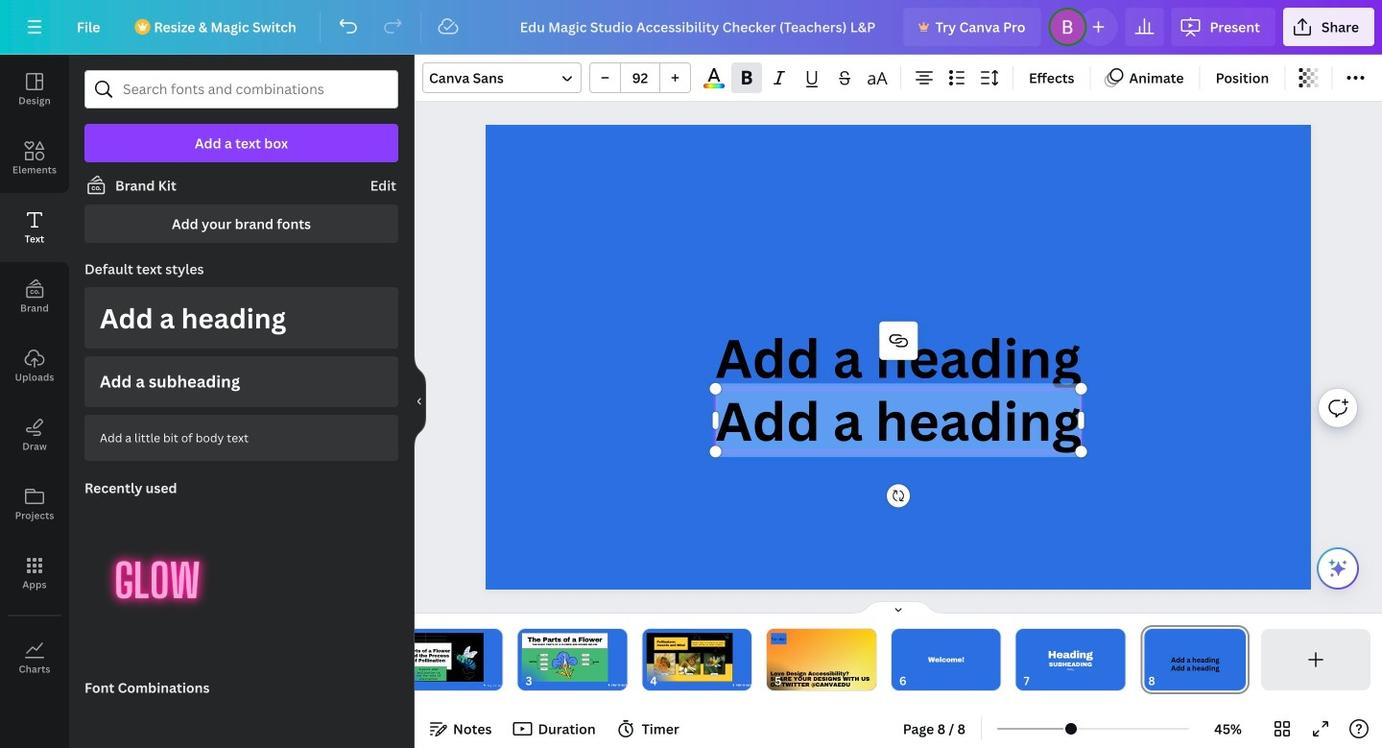 Task type: vqa. For each thing, say whether or not it's contained in the screenshot.
Search fonts and combinations search field
yes



Task type: describe. For each thing, give the bounding box(es) containing it.
canva assistant image
[[1327, 557, 1350, 580]]

Search fonts and combinations search field
[[123, 71, 360, 108]]

Zoom button
[[1198, 713, 1260, 744]]

0 horizontal spatial group
[[211, 695, 234, 718]]

hide pages image
[[853, 600, 945, 616]]

2 pink rectangle image from the left
[[522, 633, 608, 682]]

Design title text field
[[505, 8, 897, 46]]

1 horizontal spatial group
[[590, 62, 691, 93]]



Task type: locate. For each thing, give the bounding box(es) containing it.
3 pink rectangle image from the left
[[647, 633, 733, 682]]

Page title text field
[[1164, 671, 1172, 690]]

1 horizontal spatial pink rectangle image
[[522, 633, 608, 682]]

main menu bar
[[0, 0, 1383, 55]]

page 8 image
[[1141, 629, 1250, 690]]

1 pink rectangle image from the left
[[397, 633, 484, 682]]

None text field
[[716, 383, 1082, 457]]

side panel tab list
[[0, 55, 69, 692]]

0 horizontal spatial pink rectangle image
[[397, 633, 484, 682]]

2 horizontal spatial pink rectangle image
[[647, 633, 733, 682]]

1 vertical spatial group
[[211, 695, 234, 718]]

– – number field
[[627, 69, 654, 87]]

hide image
[[414, 355, 426, 447]]

group
[[590, 62, 691, 93], [211, 695, 234, 718]]

0 vertical spatial group
[[590, 62, 691, 93]]

pink rectangle image
[[397, 633, 484, 682], [522, 633, 608, 682], [647, 633, 733, 682]]

colour range image
[[704, 84, 725, 88]]



